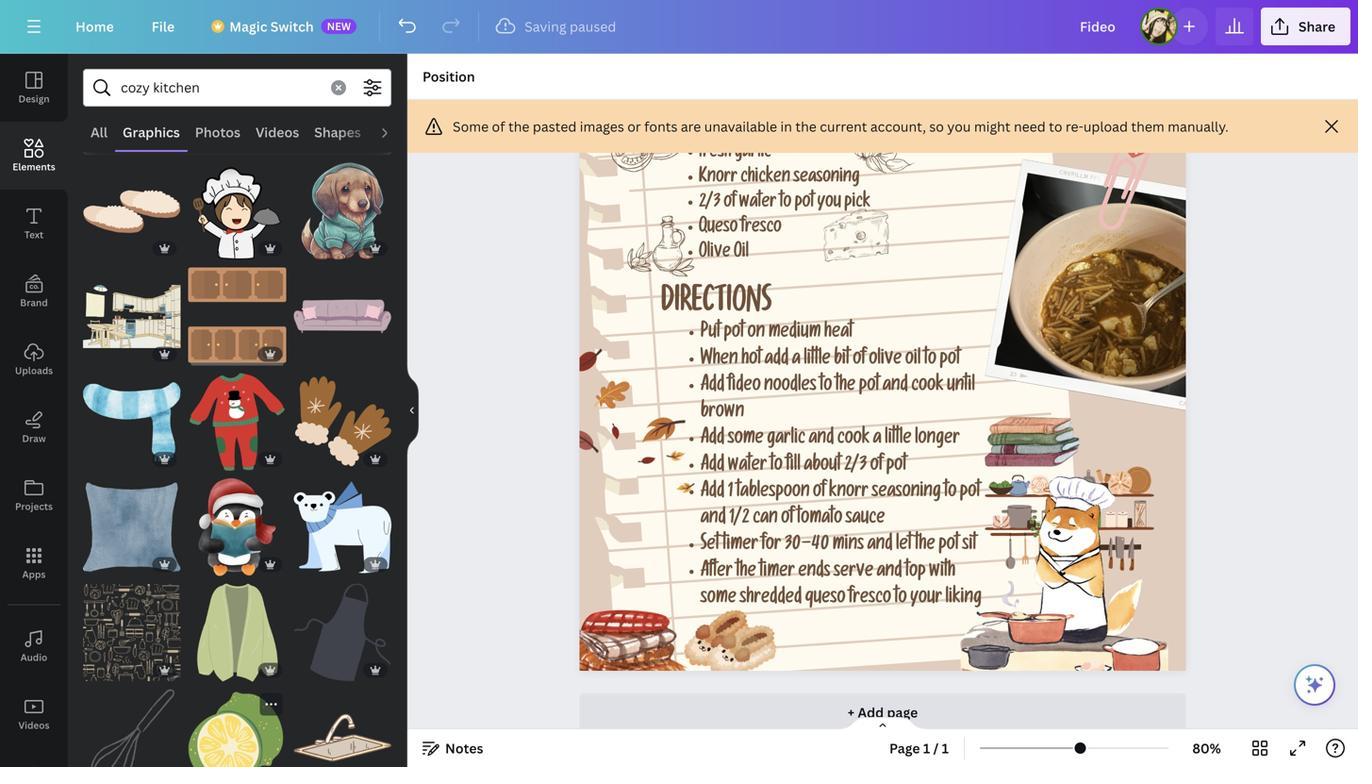 Task type: vqa. For each thing, say whether or not it's contained in the screenshot.
Create a team
no



Task type: locate. For each thing, give the bounding box(es) containing it.
1 up 1/2
[[728, 483, 733, 503]]

fonts
[[645, 117, 678, 135]]

timer
[[723, 536, 758, 556], [760, 563, 795, 583]]

cook down "oil"
[[912, 377, 944, 397]]

of
[[492, 117, 505, 135], [724, 195, 736, 213], [853, 351, 866, 370], [871, 457, 883, 477], [813, 483, 826, 503], [781, 510, 794, 530]]

0 vertical spatial cook
[[912, 377, 944, 397]]

videos button
[[248, 114, 307, 150], [0, 680, 68, 748]]

pot inside knorr chicken seasoning 2/3 of water to pot you pick queso fresco olive oil
[[795, 195, 815, 213]]

page
[[890, 739, 920, 757]]

garlic up "chicken"
[[735, 144, 772, 163]]

you left pick
[[818, 195, 842, 213]]

projects button
[[0, 461, 68, 529]]

fresco
[[741, 220, 782, 239], [849, 590, 892, 609]]

canva assistant image
[[1304, 674, 1327, 696]]

1 horizontal spatial a
[[873, 430, 882, 450]]

1 horizontal spatial seasoning
[[872, 483, 941, 503]]

+
[[848, 704, 855, 721]]

garlic
[[735, 144, 772, 163], [767, 430, 806, 450]]

0 horizontal spatial a
[[792, 351, 801, 370]]

koki kitchen image
[[188, 162, 286, 260]]

1 horizontal spatial audio
[[376, 123, 414, 141]]

1 horizontal spatial timer
[[760, 563, 795, 583]]

add inside 'button'
[[858, 704, 884, 721]]

side panel tab list
[[0, 54, 68, 767]]

fresh garlic
[[699, 144, 772, 163]]

fresco inside knorr chicken seasoning 2/3 of water to pot you pick queso fresco olive oil
[[741, 220, 782, 239]]

you right the so
[[948, 117, 971, 135]]

kitchen color image
[[83, 268, 181, 365]]

kitchen seamless background image
[[83, 584, 181, 682]]

elements
[[13, 160, 55, 173]]

aesthetic cozy pillow watercolor image
[[83, 478, 181, 576]]

some down brown
[[728, 430, 764, 450]]

1 vertical spatial cook
[[838, 430, 870, 450]]

freehand organic sofa image
[[294, 268, 392, 365]]

and
[[883, 377, 908, 397], [809, 430, 834, 450], [701, 510, 726, 530], [868, 536, 893, 556], [877, 563, 903, 583]]

fresco up oil
[[741, 220, 782, 239]]

1 horizontal spatial cook
[[912, 377, 944, 397]]

photos
[[195, 123, 241, 141]]

1 vertical spatial water
[[728, 457, 767, 477]]

group
[[83, 151, 181, 260], [188, 151, 286, 260], [294, 151, 392, 260], [188, 256, 286, 365], [294, 256, 392, 365], [83, 268, 181, 365], [83, 362, 181, 471], [188, 362, 286, 471], [294, 373, 392, 471], [83, 467, 181, 576], [188, 467, 286, 576], [294, 478, 392, 576], [83, 572, 181, 682], [188, 572, 286, 682], [294, 572, 392, 682], [83, 678, 181, 767], [188, 689, 286, 767], [294, 689, 392, 767]]

1 horizontal spatial little
[[885, 430, 912, 450]]

home
[[75, 17, 114, 35]]

and down olive
[[883, 377, 908, 397]]

0 horizontal spatial cook
[[838, 430, 870, 450]]

and up about
[[809, 430, 834, 450]]

text button
[[0, 190, 68, 258]]

to right noodles
[[820, 377, 833, 397]]

you
[[948, 117, 971, 135], [818, 195, 842, 213]]

the right the after
[[736, 563, 757, 583]]

cozy and warm sleepers  for cozy winter image
[[83, 162, 181, 260]]

knorr chicken seasoning 2/3 of water to pot you pick queso fresco olive oil
[[699, 170, 871, 264]]

0 vertical spatial fresco
[[741, 220, 782, 239]]

2/3
[[699, 195, 721, 213], [845, 457, 867, 477]]

saving paused status
[[487, 15, 626, 38]]

sauce
[[846, 510, 886, 530]]

0 horizontal spatial audio
[[20, 651, 47, 664]]

Search elements search field
[[121, 70, 320, 106]]

0 vertical spatial seasoning
[[794, 170, 860, 188]]

to down the longer
[[945, 483, 957, 503]]

0 horizontal spatial 2/3
[[699, 195, 721, 213]]

0 horizontal spatial fresco
[[741, 220, 782, 239]]

1 vertical spatial 2/3
[[845, 457, 867, 477]]

are
[[681, 117, 701, 135]]

1 vertical spatial little
[[885, 430, 912, 450]]

pot left pick
[[795, 195, 815, 213]]

audio button down apps at the bottom left
[[0, 612, 68, 680]]

on
[[748, 324, 765, 344]]

and left top
[[877, 563, 903, 583]]

1 vertical spatial you
[[818, 195, 842, 213]]

kitchen apron illustration image
[[294, 584, 392, 682]]

page
[[887, 704, 918, 721]]

of up queso
[[724, 195, 736, 213]]

water down "chicken"
[[739, 195, 777, 213]]

water inside the put pot on medium heat when hot add a little bit of olive oil to pot add fideo noodles to the pot and cook until brown add some garlic and cook a little longer add water to fill about 2/3 of pot add 1 tablespoon of knorr seasoning to pot and 1/2 can of tomato sauce set timer for 30-40 mins and let the pot sit after the timer ends serve and top with some shredded queso fresco to your liking
[[728, 457, 767, 477]]

1 horizontal spatial 2/3
[[845, 457, 867, 477]]

1 horizontal spatial fresco
[[849, 590, 892, 609]]

0 vertical spatial you
[[948, 117, 971, 135]]

the left pasted
[[509, 117, 530, 135]]

file
[[152, 17, 175, 35]]

little
[[804, 351, 831, 370], [885, 430, 912, 450]]

1 vertical spatial videos button
[[0, 680, 68, 748]]

0 vertical spatial 2/3
[[699, 195, 721, 213]]

you inside knorr chicken seasoning 2/3 of water to pot you pick queso fresco olive oil
[[818, 195, 842, 213]]

timer down for in the right of the page
[[760, 563, 795, 583]]

need
[[1014, 117, 1046, 135]]

when
[[701, 351, 738, 370]]

apps
[[22, 568, 46, 581]]

0 horizontal spatial videos
[[18, 719, 50, 732]]

0 vertical spatial audio
[[376, 123, 414, 141]]

1 vertical spatial garlic
[[767, 430, 806, 450]]

cook
[[912, 377, 944, 397], [838, 430, 870, 450]]

1 horizontal spatial you
[[948, 117, 971, 135]]

pasted
[[533, 117, 577, 135]]

show pages image
[[838, 716, 928, 731]]

hide image
[[407, 365, 419, 456]]

draw button
[[0, 393, 68, 461]]

0 horizontal spatial you
[[818, 195, 842, 213]]

a right add
[[792, 351, 801, 370]]

fideo
[[728, 377, 761, 397]]

1 vertical spatial a
[[873, 430, 882, 450]]

audio
[[376, 123, 414, 141], [20, 651, 47, 664]]

2 horizontal spatial 1
[[942, 739, 949, 757]]

audio down apps at the bottom left
[[20, 651, 47, 664]]

olive
[[699, 245, 731, 264]]

kitchen doodle image
[[83, 689, 181, 767]]

to
[[1049, 117, 1063, 135], [780, 195, 792, 213], [925, 351, 937, 370], [820, 377, 833, 397], [771, 457, 783, 477], [945, 483, 957, 503], [895, 590, 907, 609]]

/
[[934, 739, 939, 757]]

images
[[580, 117, 624, 135]]

1 left /
[[924, 739, 931, 757]]

0 vertical spatial garlic
[[735, 144, 772, 163]]

in
[[781, 117, 793, 135]]

1 horizontal spatial videos button
[[248, 114, 307, 150]]

to right "oil"
[[925, 351, 937, 370]]

the
[[509, 117, 530, 135], [796, 117, 817, 135], [836, 377, 856, 397], [916, 536, 936, 556], [736, 563, 757, 583]]

text
[[24, 228, 44, 241]]

audio button right shapes
[[369, 114, 422, 150]]

little left bit
[[804, 351, 831, 370]]

0 horizontal spatial timer
[[723, 536, 758, 556]]

1 vertical spatial videos
[[18, 719, 50, 732]]

pot left on on the right of page
[[724, 324, 745, 344]]

little left the longer
[[885, 430, 912, 450]]

0 vertical spatial water
[[739, 195, 777, 213]]

0 vertical spatial little
[[804, 351, 831, 370]]

1 horizontal spatial videos
[[256, 123, 299, 141]]

30-
[[785, 536, 812, 556]]

olive oil hand drawn image
[[628, 216, 695, 276]]

switch
[[271, 17, 314, 35]]

some
[[728, 430, 764, 450], [701, 590, 737, 609]]

fresco down serve
[[849, 590, 892, 609]]

account,
[[871, 117, 927, 135]]

garlic inside the put pot on medium heat when hot add a little bit of olive oil to pot add fideo noodles to the pot and cook until brown add some garlic and cook a little longer add water to fill about 2/3 of pot add 1 tablespoon of knorr seasoning to pot and 1/2 can of tomato sauce set timer for 30-40 mins and let the pot sit after the timer ends serve and top with some shredded queso fresco to your liking
[[767, 430, 806, 450]]

0 vertical spatial a
[[792, 351, 801, 370]]

1 right /
[[942, 739, 949, 757]]

1 inside the put pot on medium heat when hot add a little bit of olive oil to pot add fideo noodles to the pot and cook until brown add some garlic and cook a little longer add water to fill about 2/3 of pot add 1 tablespoon of knorr seasoning to pot and 1/2 can of tomato sauce set timer for 30-40 mins and let the pot sit after the timer ends serve and top with some shredded queso fresco to your liking
[[728, 483, 733, 503]]

audio inside the side panel tab list
[[20, 651, 47, 664]]

the right in
[[796, 117, 817, 135]]

or
[[628, 117, 641, 135]]

noodles
[[764, 377, 817, 397]]

2/3 inside knorr chicken seasoning 2/3 of water to pot you pick queso fresco olive oil
[[699, 195, 721, 213]]

the right let
[[916, 536, 936, 556]]

some down the after
[[701, 590, 737, 609]]

simple cute kitchen sink image
[[294, 689, 392, 767]]

seasoning up "sauce"
[[872, 483, 941, 503]]

2/3 down the knorr
[[699, 195, 721, 213]]

apps button
[[0, 529, 68, 597]]

2/3 inside the put pot on medium heat when hot add a little bit of olive oil to pot add fideo noodles to the pot and cook until brown add some garlic and cook a little longer add water to fill about 2/3 of pot add 1 tablespoon of knorr seasoning to pot and 1/2 can of tomato sauce set timer for 30-40 mins and let the pot sit after the timer ends serve and top with some shredded queso fresco to your liking
[[845, 457, 867, 477]]

0 horizontal spatial audio button
[[0, 612, 68, 680]]

timer down 1/2
[[723, 536, 758, 556]]

audio right shapes
[[376, 123, 414, 141]]

1 vertical spatial audio
[[20, 651, 47, 664]]

page 1 / 1
[[890, 739, 949, 757]]

unavailable
[[705, 117, 778, 135]]

until
[[947, 377, 976, 397]]

1
[[728, 483, 733, 503], [924, 739, 931, 757], [942, 739, 949, 757]]

water up tablespoon
[[728, 457, 767, 477]]

1 horizontal spatial 1
[[924, 739, 931, 757]]

fresco inside the put pot on medium heat when hot add a little bit of olive oil to pot add fideo noodles to the pot and cook until brown add some garlic and cook a little longer add water to fill about 2/3 of pot add 1 tablespoon of knorr seasoning to pot and 1/2 can of tomato sauce set timer for 30-40 mins and let the pot sit after the timer ends serve and top with some shredded queso fresco to your liking
[[849, 590, 892, 609]]

of right bit
[[853, 351, 866, 370]]

uploads
[[15, 364, 53, 377]]

to inside knorr chicken seasoning 2/3 of water to pot you pick queso fresco olive oil
[[780, 195, 792, 213]]

pot right about
[[887, 457, 907, 477]]

re-
[[1066, 117, 1084, 135]]

0 vertical spatial videos button
[[248, 114, 307, 150]]

1 vertical spatial seasoning
[[872, 483, 941, 503]]

cook up about
[[838, 430, 870, 450]]

2/3 up knorr
[[845, 457, 867, 477]]

to down "chicken"
[[780, 195, 792, 213]]

manually.
[[1168, 117, 1229, 135]]

and left 1/2
[[701, 510, 726, 530]]

magic
[[229, 17, 267, 35]]

saving paused
[[525, 17, 617, 35]]

knorr
[[829, 483, 869, 503]]

a left the longer
[[873, 430, 882, 450]]

garlic up fill
[[767, 430, 806, 450]]

videos
[[256, 123, 299, 141], [18, 719, 50, 732]]

1 vertical spatial fresco
[[849, 590, 892, 609]]

1 vertical spatial audio button
[[0, 612, 68, 680]]

0 horizontal spatial 1
[[728, 483, 733, 503]]

seasoning inside the put pot on medium heat when hot add a little bit of olive oil to pot add fideo noodles to the pot and cook until brown add some garlic and cook a little longer add water to fill about 2/3 of pot add 1 tablespoon of knorr seasoning to pot and 1/2 can of tomato sauce set timer for 30-40 mins and let the pot sit after the timer ends serve and top with some shredded queso fresco to your liking
[[872, 483, 941, 503]]

seasoning up pick
[[794, 170, 860, 188]]

0 vertical spatial some
[[728, 430, 764, 450]]

to left fill
[[771, 457, 783, 477]]

pot
[[795, 195, 815, 213], [724, 324, 745, 344], [940, 351, 961, 370], [859, 377, 880, 397], [887, 457, 907, 477], [960, 483, 981, 503], [939, 536, 959, 556]]

0 vertical spatial audio button
[[369, 114, 422, 150]]

0 horizontal spatial seasoning
[[794, 170, 860, 188]]

0 vertical spatial videos
[[256, 123, 299, 141]]



Task type: describe. For each thing, give the bounding box(es) containing it.
serve
[[834, 563, 874, 583]]

0 horizontal spatial little
[[804, 351, 831, 370]]

set
[[701, 536, 720, 556]]

fill
[[786, 457, 801, 477]]

oil
[[734, 245, 749, 264]]

knorr
[[699, 170, 738, 188]]

directions
[[661, 290, 772, 322]]

about
[[804, 457, 841, 477]]

notes
[[445, 739, 484, 757]]

christmas cozy pajamas snowman handdrawn illustration image
[[188, 373, 286, 471]]

ends
[[799, 563, 831, 583]]

home link
[[60, 8, 129, 45]]

file button
[[137, 8, 190, 45]]

cozy dachshund dog clipart image
[[294, 162, 392, 260]]

graphics button
[[115, 114, 188, 150]]

+ add page button
[[580, 694, 1187, 731]]

1 vertical spatial some
[[701, 590, 737, 609]]

saving
[[525, 17, 567, 35]]

olive
[[869, 351, 902, 370]]

design
[[18, 92, 50, 105]]

cozy christmas penguin reading a book watercolor festive illustration image
[[188, 478, 286, 576]]

heat
[[825, 324, 853, 344]]

pot down olive
[[859, 377, 880, 397]]

polar bear animal winter season cozy holiday clipart image
[[294, 478, 392, 576]]

queso
[[805, 590, 846, 609]]

mexican limes kitchen essential image
[[188, 689, 286, 767]]

pick
[[845, 195, 871, 213]]

shapes button
[[307, 114, 369, 150]]

pot left the sit
[[939, 536, 959, 556]]

sit
[[963, 536, 977, 556]]

liking
[[946, 590, 982, 609]]

of inside knorr chicken seasoning 2/3 of water to pot you pick queso fresco olive oil
[[724, 195, 736, 213]]

let
[[896, 536, 912, 556]]

kitchen cabinets image
[[188, 268, 286, 365]]

+ add page
[[848, 704, 918, 721]]

shapes
[[314, 123, 361, 141]]

top
[[906, 563, 926, 583]]

notes button
[[415, 733, 491, 763]]

share
[[1299, 17, 1336, 35]]

with
[[930, 563, 956, 583]]

upload
[[1084, 117, 1129, 135]]

might
[[975, 117, 1011, 135]]

1 vertical spatial timer
[[760, 563, 795, 583]]

for
[[762, 536, 781, 556]]

of right some at the top
[[492, 117, 505, 135]]

magic switch
[[229, 17, 314, 35]]

graphics
[[123, 123, 180, 141]]

some
[[453, 117, 489, 135]]

80%
[[1193, 739, 1222, 757]]

tomato
[[797, 510, 843, 530]]

0 vertical spatial timer
[[723, 536, 758, 556]]

tablespoon
[[737, 483, 810, 503]]

pot up the sit
[[960, 483, 981, 503]]

draw
[[22, 432, 46, 445]]

some of the pasted images or fonts are unavailable in the current account, so you might need to re-upload them manually.
[[453, 117, 1229, 135]]

green cozy cardigan knit image
[[188, 584, 286, 682]]

videos inside the side panel tab list
[[18, 719, 50, 732]]

1 horizontal spatial audio button
[[369, 114, 422, 150]]

seasoning inside knorr chicken seasoning 2/3 of water to pot you pick queso fresco olive oil
[[794, 170, 860, 188]]

40
[[812, 536, 830, 556]]

main menu bar
[[0, 0, 1359, 54]]

bit
[[834, 351, 850, 370]]

0 horizontal spatial videos button
[[0, 680, 68, 748]]

them
[[1132, 117, 1165, 135]]

current
[[820, 117, 868, 135]]

80% button
[[1177, 733, 1238, 763]]

put pot on medium heat when hot add a little bit of olive oil to pot add fideo noodles to the pot and cook until brown add some garlic and cook a little longer add water to fill about 2/3 of pot add 1 tablespoon of knorr seasoning to pot and 1/2 can of tomato sauce set timer for 30-40 mins and let the pot sit after the timer ends serve and top with some shredded queso fresco to your liking
[[701, 324, 982, 609]]

hot
[[742, 351, 762, 370]]

photos button
[[188, 114, 248, 150]]

to left the re-
[[1049, 117, 1063, 135]]

of right can
[[781, 510, 794, 530]]

oil
[[906, 351, 921, 370]]

projects
[[15, 500, 53, 513]]

shredded
[[740, 590, 802, 609]]

elements button
[[0, 122, 68, 190]]

and left let
[[868, 536, 893, 556]]

fresh
[[699, 144, 732, 163]]

pot up until
[[940, 351, 961, 370]]

position
[[423, 67, 475, 85]]

water inside knorr chicken seasoning 2/3 of water to pot you pick queso fresco olive oil
[[739, 195, 777, 213]]

your
[[911, 590, 943, 609]]

uploads button
[[0, 326, 68, 393]]

all button
[[83, 114, 115, 150]]

Design title text field
[[1065, 8, 1133, 45]]

new
[[327, 19, 351, 33]]

position button
[[415, 61, 483, 92]]

all
[[91, 123, 108, 141]]

brand
[[20, 296, 48, 309]]

longer
[[915, 430, 960, 450]]

cozy and warm gloves  for cozy winter image
[[294, 373, 392, 471]]

of up tomato
[[813, 483, 826, 503]]

brand button
[[0, 258, 68, 326]]

can
[[753, 510, 778, 530]]

mins
[[833, 536, 864, 556]]

after
[[701, 563, 733, 583]]

1/2
[[730, 510, 750, 530]]

chicken
[[741, 170, 791, 188]]

so
[[930, 117, 945, 135]]

blue cozy winter scarf watercolor image
[[83, 373, 181, 471]]

to left your
[[895, 590, 907, 609]]

put
[[701, 324, 721, 344]]

of right about
[[871, 457, 883, 477]]

the down bit
[[836, 377, 856, 397]]



